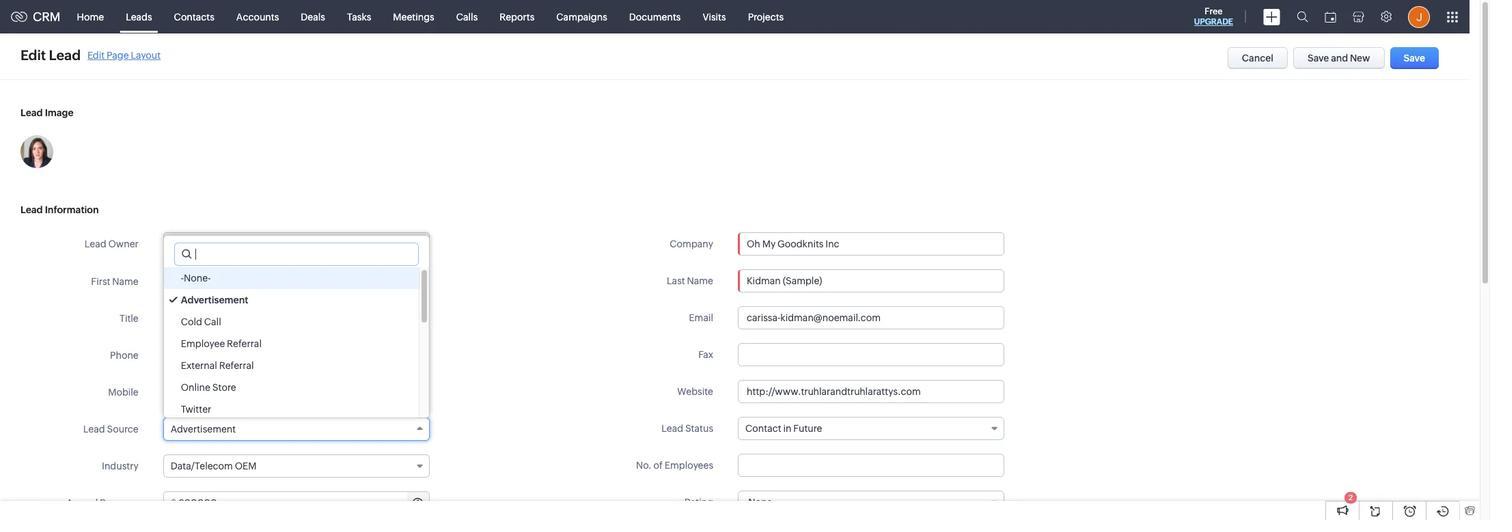 Task type: describe. For each thing, give the bounding box(es) containing it.
lead status
[[662, 423, 714, 434]]

employee referral option
[[164, 333, 419, 355]]

lead for lead status
[[662, 423, 684, 434]]

layout
[[131, 50, 161, 61]]

title
[[120, 313, 139, 324]]

Data/Telecom OEM field
[[163, 455, 430, 478]]

free
[[1205, 6, 1223, 16]]

search element
[[1289, 0, 1317, 33]]

lead for lead information
[[21, 204, 43, 215]]

tasks link
[[336, 0, 382, 33]]

first
[[91, 276, 110, 287]]

lead information
[[21, 204, 99, 215]]

tasks
[[347, 11, 371, 22]]

phone
[[110, 350, 139, 361]]

first name
[[91, 276, 139, 287]]

employee
[[181, 338, 225, 349]]

lead down crm
[[49, 47, 81, 63]]

jeremy miller
[[171, 238, 229, 249]]

-none- inside option
[[181, 273, 211, 284]]

online store
[[181, 382, 236, 393]]

oem
[[235, 461, 257, 472]]

-None- field
[[738, 491, 1005, 514]]

lead for lead source
[[83, 424, 105, 435]]

search image
[[1298, 11, 1309, 23]]

deals link
[[290, 0, 336, 33]]

visits
[[703, 11, 726, 22]]

of
[[654, 460, 663, 471]]

edit inside edit lead edit page layout
[[88, 50, 105, 61]]

crm link
[[11, 10, 61, 24]]

lead owner
[[85, 239, 139, 250]]

in
[[784, 423, 792, 434]]

free upgrade
[[1195, 6, 1234, 27]]

page
[[107, 50, 129, 61]]

company
[[670, 239, 714, 250]]

cold
[[181, 317, 202, 327]]

online store option
[[164, 377, 419, 399]]

Advertisement field
[[163, 418, 430, 441]]

lead source
[[83, 424, 139, 435]]

meetings
[[393, 11, 435, 22]]

last
[[667, 276, 685, 286]]

home
[[77, 11, 104, 22]]

home link
[[66, 0, 115, 33]]

projects
[[748, 11, 784, 22]]

industry
[[102, 461, 139, 472]]

edit page layout link
[[88, 50, 161, 61]]

campaigns link
[[546, 0, 619, 33]]

employees
[[665, 460, 714, 471]]

advertisement inside advertisement field
[[171, 424, 236, 435]]

none- inside field
[[749, 497, 776, 508]]

store
[[212, 382, 236, 393]]

cold call
[[181, 317, 221, 327]]

image image
[[21, 135, 53, 168]]

deals
[[301, 11, 325, 22]]

annual revenue
[[66, 498, 139, 509]]

leads link
[[115, 0, 163, 33]]

contacts link
[[163, 0, 225, 33]]

employee referral
[[181, 338, 262, 349]]

name for first name
[[112, 276, 139, 287]]

- inside option
[[181, 273, 184, 284]]

Contact in Future field
[[738, 417, 1005, 440]]

-none- option
[[164, 267, 419, 289]]

miller
[[204, 238, 229, 249]]

create menu element
[[1256, 0, 1289, 33]]

no.
[[636, 460, 652, 471]]

and
[[1332, 53, 1349, 64]]

reports
[[500, 11, 535, 22]]

crm
[[33, 10, 61, 24]]

profile element
[[1401, 0, 1439, 33]]

create menu image
[[1264, 9, 1281, 25]]

email
[[689, 312, 714, 323]]

image
[[45, 107, 74, 118]]

reports link
[[489, 0, 546, 33]]

0 horizontal spatial edit
[[21, 47, 46, 63]]

profile image
[[1409, 6, 1431, 28]]

rating
[[685, 497, 714, 508]]

lead image
[[21, 107, 74, 118]]



Task type: locate. For each thing, give the bounding box(es) containing it.
edit
[[21, 47, 46, 63], [88, 50, 105, 61]]

calls
[[456, 11, 478, 22]]

save button
[[1391, 47, 1440, 69]]

new
[[1351, 53, 1371, 64]]

referral for employee referral
[[227, 338, 262, 349]]

advertisement up call
[[181, 295, 248, 306]]

- inside field
[[746, 497, 749, 508]]

calendar image
[[1326, 11, 1337, 22]]

referral
[[227, 338, 262, 349], [219, 360, 254, 371]]

0 horizontal spatial name
[[112, 276, 139, 287]]

revenue
[[100, 498, 139, 509]]

0 horizontal spatial none-
[[184, 273, 211, 284]]

calls link
[[446, 0, 489, 33]]

none- right rating
[[749, 497, 776, 508]]

-none- inside field
[[746, 497, 776, 508]]

0 horizontal spatial save
[[1308, 53, 1330, 64]]

name for last name
[[687, 276, 714, 286]]

contacts
[[174, 11, 215, 22]]

referral for external referral
[[219, 360, 254, 371]]

projects link
[[737, 0, 795, 33]]

campaigns
[[557, 11, 608, 22]]

2 save from the left
[[1405, 53, 1426, 64]]

name
[[687, 276, 714, 286], [112, 276, 139, 287]]

- down the jeremy
[[181, 273, 184, 284]]

external referral
[[181, 360, 254, 371]]

name right first
[[112, 276, 139, 287]]

lead left the owner
[[85, 239, 106, 250]]

advertisement option
[[164, 289, 419, 311]]

save for save and new
[[1308, 53, 1330, 64]]

upgrade
[[1195, 17, 1234, 27]]

contact
[[746, 423, 782, 434]]

0 horizontal spatial -
[[181, 273, 184, 284]]

leads
[[126, 11, 152, 22]]

lead left image
[[21, 107, 43, 118]]

save inside save and new button
[[1308, 53, 1330, 64]]

twitter
[[181, 404, 211, 415]]

cancel button
[[1228, 47, 1289, 69]]

1 save from the left
[[1308, 53, 1330, 64]]

-
[[181, 273, 184, 284], [746, 497, 749, 508]]

save for save
[[1405, 53, 1426, 64]]

lead left information
[[21, 204, 43, 215]]

advertisement down twitter
[[171, 424, 236, 435]]

0 vertical spatial none-
[[184, 273, 211, 284]]

1 horizontal spatial edit
[[88, 50, 105, 61]]

edit down crm "link"
[[21, 47, 46, 63]]

None text field
[[738, 269, 1005, 293], [229, 271, 429, 293], [738, 306, 1005, 330], [163, 344, 430, 367], [163, 381, 430, 404], [738, 269, 1005, 293], [229, 271, 429, 293], [738, 306, 1005, 330], [163, 344, 430, 367], [163, 381, 430, 404]]

1 horizontal spatial none-
[[749, 497, 776, 508]]

referral up the external referral
[[227, 338, 262, 349]]

online
[[181, 382, 211, 393]]

save left and at the right of the page
[[1308, 53, 1330, 64]]

none-
[[184, 273, 211, 284], [749, 497, 776, 508]]

documents
[[630, 11, 681, 22]]

list box
[[164, 267, 429, 420]]

- right rating
[[746, 497, 749, 508]]

owner
[[108, 239, 139, 250]]

jeremy
[[171, 238, 202, 249]]

-none- right rating
[[746, 497, 776, 508]]

save
[[1308, 53, 1330, 64], [1405, 53, 1426, 64]]

external
[[181, 360, 217, 371]]

advertisement inside advertisement option
[[181, 295, 248, 306]]

future
[[794, 423, 823, 434]]

none- down jeremy miller
[[184, 273, 211, 284]]

2
[[1349, 494, 1354, 502]]

edit lead edit page layout
[[21, 47, 161, 63]]

cancel
[[1243, 53, 1274, 64]]

accounts
[[236, 11, 279, 22]]

1 horizontal spatial save
[[1405, 53, 1426, 64]]

0 vertical spatial advertisement
[[181, 295, 248, 306]]

status
[[686, 423, 714, 434]]

documents link
[[619, 0, 692, 33]]

list box containing -none-
[[164, 267, 429, 420]]

0 vertical spatial -
[[181, 273, 184, 284]]

edit left page
[[88, 50, 105, 61]]

contact in future
[[746, 423, 823, 434]]

data/telecom oem
[[171, 461, 257, 472]]

0 horizontal spatial -none-
[[181, 273, 211, 284]]

lead left source
[[83, 424, 105, 435]]

last name
[[667, 276, 714, 286]]

external referral option
[[164, 355, 419, 377]]

1 horizontal spatial -none-
[[746, 497, 776, 508]]

None text field
[[739, 233, 1004, 255], [175, 243, 418, 265], [163, 307, 430, 330], [738, 343, 1005, 366], [738, 380, 1005, 403], [738, 454, 1005, 477], [179, 492, 429, 514], [739, 233, 1004, 255], [175, 243, 418, 265], [163, 307, 430, 330], [738, 343, 1005, 366], [738, 380, 1005, 403], [738, 454, 1005, 477], [179, 492, 429, 514]]

information
[[45, 204, 99, 215]]

1 vertical spatial -none-
[[746, 497, 776, 508]]

lead for lead owner
[[85, 239, 106, 250]]

twitter option
[[164, 399, 419, 420]]

referral up store
[[219, 360, 254, 371]]

-none-
[[181, 273, 211, 284], [746, 497, 776, 508]]

lead
[[49, 47, 81, 63], [21, 107, 43, 118], [21, 204, 43, 215], [85, 239, 106, 250], [662, 423, 684, 434], [83, 424, 105, 435]]

1 vertical spatial referral
[[219, 360, 254, 371]]

visits link
[[692, 0, 737, 33]]

save and new
[[1308, 53, 1371, 64]]

website
[[678, 386, 714, 397]]

lead left status
[[662, 423, 684, 434]]

name right last in the bottom left of the page
[[687, 276, 714, 286]]

accounts link
[[225, 0, 290, 33]]

None field
[[739, 233, 1004, 255]]

no. of employees
[[636, 460, 714, 471]]

0 vertical spatial -none-
[[181, 273, 211, 284]]

lead for lead image
[[21, 107, 43, 118]]

1 vertical spatial -
[[746, 497, 749, 508]]

mobile
[[108, 387, 139, 398]]

cold call option
[[164, 311, 419, 333]]

0 vertical spatial referral
[[227, 338, 262, 349]]

advertisement
[[181, 295, 248, 306], [171, 424, 236, 435]]

1 horizontal spatial name
[[687, 276, 714, 286]]

1 vertical spatial none-
[[749, 497, 776, 508]]

source
[[107, 424, 139, 435]]

call
[[204, 317, 221, 327]]

none- inside option
[[184, 273, 211, 284]]

save and new button
[[1294, 47, 1385, 69]]

meetings link
[[382, 0, 446, 33]]

1 horizontal spatial -
[[746, 497, 749, 508]]

-none- down jeremy miller
[[181, 273, 211, 284]]

annual
[[66, 498, 98, 509]]

$
[[171, 498, 177, 509]]

save inside save button
[[1405, 53, 1426, 64]]

data/telecom
[[171, 461, 233, 472]]

1 vertical spatial advertisement
[[171, 424, 236, 435]]

save down profile image on the top
[[1405, 53, 1426, 64]]

fax
[[699, 349, 714, 360]]



Task type: vqa. For each thing, say whether or not it's contained in the screenshot.
None-
yes



